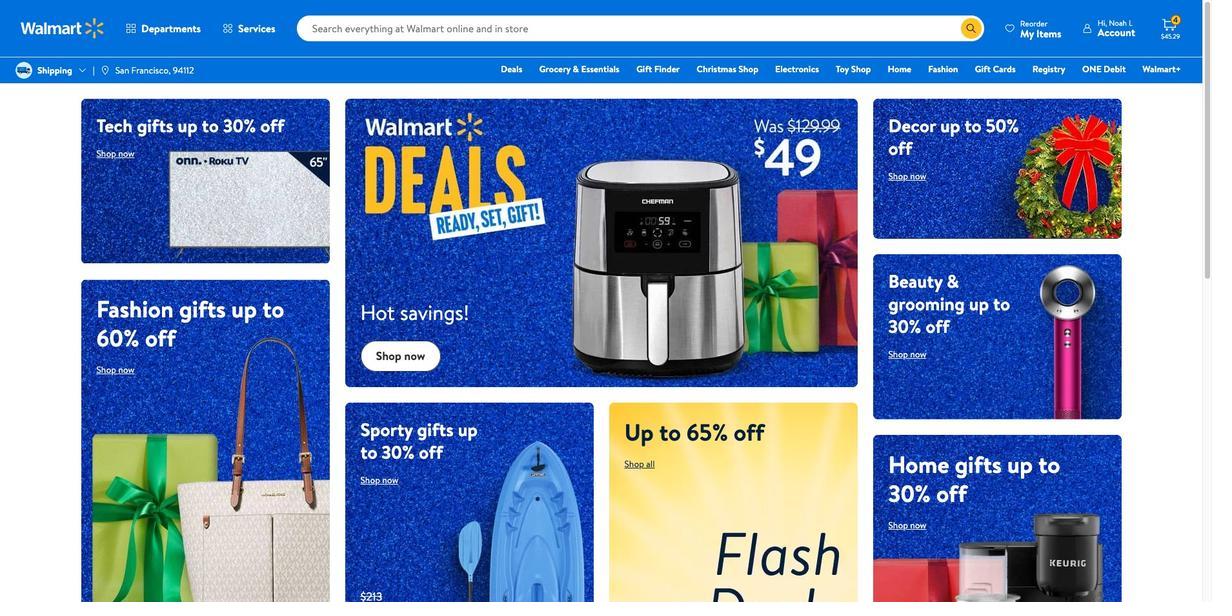 Task type: describe. For each thing, give the bounding box(es) containing it.
grooming
[[889, 291, 965, 316]]

shop now link for sporty gifts up to 30% off
[[361, 474, 399, 487]]

Search search field
[[297, 15, 985, 41]]

Walmart Site-Wide search field
[[297, 15, 985, 41]]

san
[[115, 64, 129, 77]]

decor
[[889, 113, 937, 138]]

fashion gifts up to 60% off
[[97, 293, 284, 355]]

up for tech gifts up to 30% off
[[178, 113, 198, 138]]

fashion for fashion
[[929, 63, 959, 76]]

up for sporty gifts up to 30% off
[[458, 417, 478, 442]]

up to 65% off
[[625, 416, 765, 449]]

fashion for fashion gifts up to 60% off
[[97, 293, 174, 325]]

my
[[1021, 26, 1035, 40]]

to inside sporty gifts up to 30% off
[[361, 440, 378, 465]]

gifts for sporty
[[417, 417, 454, 442]]

christmas shop
[[697, 63, 759, 76]]

tech gifts up to 30% off
[[97, 113, 285, 138]]

now for decor up to 50% off
[[911, 170, 927, 183]]

services button
[[212, 13, 286, 44]]

shop for sporty gifts up to 30% off
[[361, 474, 380, 487]]

reorder my items
[[1021, 18, 1062, 40]]

off inside decor up to 50% off
[[889, 136, 913, 161]]

now for tech gifts up to 30% off
[[118, 147, 135, 160]]

registry
[[1033, 63, 1066, 76]]

finder
[[655, 63, 680, 76]]

shop now for fashion gifts up to 60% off
[[97, 364, 135, 376]]

|
[[93, 64, 95, 77]]

shop now link for tech gifts up to 30% off
[[97, 147, 135, 160]]

one debit link
[[1077, 62, 1132, 76]]

one debit
[[1083, 63, 1126, 76]]

shop for up to 65% off
[[625, 458, 644, 471]]

now for home gifts up to 30% off
[[911, 519, 927, 532]]

walmart+ link
[[1137, 62, 1188, 76]]

grocery
[[540, 63, 571, 76]]

& for grooming
[[947, 268, 960, 294]]

items
[[1037, 26, 1062, 40]]

shop for tech gifts up to 30% off
[[97, 147, 116, 160]]

beauty & grooming up to 30% off
[[889, 268, 1011, 339]]

beauty
[[889, 268, 943, 294]]

essentials
[[581, 63, 620, 76]]

up inside decor up to 50% off
[[941, 113, 961, 138]]

san francisco, 94112
[[115, 64, 194, 77]]

30% inside beauty & grooming up to 30% off
[[889, 314, 922, 339]]

4 $45.29
[[1162, 14, 1181, 41]]

now for sporty gifts up to 30% off
[[382, 474, 399, 487]]

home for home gifts up to 30% off
[[889, 449, 950, 481]]

noah
[[1110, 17, 1128, 28]]

50%
[[986, 113, 1020, 138]]

francisco,
[[131, 64, 171, 77]]

fashion link
[[923, 62, 965, 76]]

departments button
[[115, 13, 212, 44]]

to inside beauty & grooming up to 30% off
[[994, 291, 1011, 316]]

gift for gift finder
[[637, 63, 652, 76]]

65%
[[687, 416, 729, 449]]

registry link
[[1027, 62, 1072, 76]]

home link
[[882, 62, 918, 76]]

up
[[625, 416, 654, 449]]

60%
[[97, 322, 139, 355]]

up inside beauty & grooming up to 30% off
[[970, 291, 990, 316]]

sporty
[[361, 417, 413, 442]]

up for home gifts up to 30% off
[[1008, 449, 1033, 481]]

shop now for decor up to 50% off
[[889, 170, 927, 183]]

gift for gift cards
[[976, 63, 991, 76]]

gift finder link
[[631, 62, 686, 76]]

christmas
[[697, 63, 737, 76]]

shop now link for home gifts up to 30% off
[[889, 519, 927, 532]]

sporty gifts up to 30% off
[[361, 417, 478, 465]]

shop now link for decor up to 50% off
[[889, 170, 927, 183]]

services
[[238, 21, 276, 36]]

shipping
[[37, 64, 72, 77]]



Task type: locate. For each thing, give the bounding box(es) containing it.
shop now link
[[97, 147, 135, 160], [889, 170, 927, 183], [361, 341, 441, 372], [889, 348, 927, 361], [97, 364, 135, 376], [361, 474, 399, 487], [889, 519, 927, 532]]

to inside home gifts up to 30% off
[[1039, 449, 1061, 481]]

tech
[[97, 113, 133, 138]]

& right beauty
[[947, 268, 960, 294]]

shop now for beauty & grooming up to 30% off
[[889, 348, 927, 361]]

one
[[1083, 63, 1102, 76]]

1 horizontal spatial gift
[[976, 63, 991, 76]]

gifts for home
[[955, 449, 1002, 481]]

1 horizontal spatial fashion
[[929, 63, 959, 76]]

off
[[261, 113, 285, 138], [889, 136, 913, 161], [926, 314, 950, 339], [145, 322, 176, 355], [734, 416, 765, 449], [419, 440, 443, 465], [937, 478, 968, 510]]

shop all
[[625, 458, 655, 471]]

grocery & essentials
[[540, 63, 620, 76]]

shop for beauty & grooming up to 30% off
[[889, 348, 909, 361]]

to inside decor up to 50% off
[[965, 113, 982, 138]]

shop inside christmas shop link
[[739, 63, 759, 76]]

shop all link
[[625, 458, 655, 471]]

off inside beauty & grooming up to 30% off
[[926, 314, 950, 339]]

shop now
[[97, 147, 135, 160], [889, 170, 927, 183], [889, 348, 927, 361], [376, 348, 425, 364], [97, 364, 135, 376], [361, 474, 399, 487], [889, 519, 927, 532]]

walmart+
[[1143, 63, 1182, 76]]

up inside home gifts up to 30% off
[[1008, 449, 1033, 481]]

shop now for sporty gifts up to 30% off
[[361, 474, 399, 487]]

hi, noah l account
[[1098, 17, 1136, 39]]

to
[[202, 113, 219, 138], [965, 113, 982, 138], [994, 291, 1011, 316], [263, 293, 284, 325], [660, 416, 681, 449], [361, 440, 378, 465], [1039, 449, 1061, 481]]

 image
[[15, 62, 32, 79]]

now for fashion gifts up to 60% off
[[118, 364, 135, 376]]

toy shop link
[[830, 62, 877, 76]]

30% inside home gifts up to 30% off
[[889, 478, 931, 510]]

shop now for home gifts up to 30% off
[[889, 519, 927, 532]]

toy
[[836, 63, 849, 76]]

1 vertical spatial &
[[947, 268, 960, 294]]

off inside fashion gifts up to 60% off
[[145, 322, 176, 355]]

shop now link for beauty & grooming up to 30% off
[[889, 348, 927, 361]]

4
[[1174, 14, 1179, 25]]

fashion
[[929, 63, 959, 76], [97, 293, 174, 325]]

0 vertical spatial &
[[573, 63, 579, 76]]

all
[[647, 458, 655, 471]]

gifts inside home gifts up to 30% off
[[955, 449, 1002, 481]]

gifts for tech
[[137, 113, 173, 138]]

shop now link for fashion gifts up to 60% off
[[97, 364, 135, 376]]

gift cards
[[976, 63, 1016, 76]]

30% for tech gifts up to 30% off
[[223, 113, 256, 138]]

1 horizontal spatial &
[[947, 268, 960, 294]]

grocery & essentials link
[[534, 62, 626, 76]]

up inside fashion gifts up to 60% off
[[232, 293, 257, 325]]

gifts
[[137, 113, 173, 138], [179, 293, 226, 325], [417, 417, 454, 442], [955, 449, 1002, 481]]

to inside fashion gifts up to 60% off
[[263, 293, 284, 325]]

& inside beauty & grooming up to 30% off
[[947, 268, 960, 294]]

home gifts up to 30% off
[[889, 449, 1061, 510]]

2 gift from the left
[[976, 63, 991, 76]]

off inside sporty gifts up to 30% off
[[419, 440, 443, 465]]

home for home
[[888, 63, 912, 76]]

shop for fashion gifts up to 60% off
[[97, 364, 116, 376]]

deals link
[[495, 62, 529, 76]]

30%
[[223, 113, 256, 138], [889, 314, 922, 339], [382, 440, 415, 465], [889, 478, 931, 510]]

up for fashion gifts up to 60% off
[[232, 293, 257, 325]]

debit
[[1104, 63, 1126, 76]]

christmas shop link
[[691, 62, 765, 76]]

toy shop
[[836, 63, 871, 76]]

gifts for fashion
[[179, 293, 226, 325]]

decor up to 50% off
[[889, 113, 1020, 161]]

departments
[[141, 21, 201, 36]]

$45.29
[[1162, 32, 1181, 41]]

search icon image
[[967, 23, 977, 34]]

deals
[[501, 63, 523, 76]]

&
[[573, 63, 579, 76], [947, 268, 960, 294]]

1 vertical spatial home
[[889, 449, 950, 481]]

cards
[[993, 63, 1016, 76]]

walmart image
[[21, 18, 105, 39]]

electronics link
[[770, 62, 825, 76]]

gifts inside fashion gifts up to 60% off
[[179, 293, 226, 325]]

1 vertical spatial fashion
[[97, 293, 174, 325]]

94112
[[173, 64, 194, 77]]

0 horizontal spatial fashion
[[97, 293, 174, 325]]

hi,
[[1098, 17, 1108, 28]]

shop for decor up to 50% off
[[889, 170, 909, 183]]

gift finder
[[637, 63, 680, 76]]

gifts inside sporty gifts up to 30% off
[[417, 417, 454, 442]]

now
[[118, 147, 135, 160], [911, 170, 927, 183], [911, 348, 927, 361], [404, 348, 425, 364], [118, 364, 135, 376], [382, 474, 399, 487], [911, 519, 927, 532]]

& right grocery
[[573, 63, 579, 76]]

shop for home gifts up to 30% off
[[889, 519, 909, 532]]

& for essentials
[[573, 63, 579, 76]]

0 horizontal spatial gift
[[637, 63, 652, 76]]

gift left finder
[[637, 63, 652, 76]]

home inside home gifts up to 30% off
[[889, 449, 950, 481]]

reorder
[[1021, 18, 1048, 29]]

shop inside toy shop link
[[852, 63, 871, 76]]

0 vertical spatial home
[[888, 63, 912, 76]]

electronics
[[776, 63, 820, 76]]

gift cards link
[[970, 62, 1022, 76]]

30% for home gifts up to 30% off
[[889, 478, 931, 510]]

gift
[[637, 63, 652, 76], [976, 63, 991, 76]]

l
[[1129, 17, 1133, 28]]

up
[[178, 113, 198, 138], [941, 113, 961, 138], [970, 291, 990, 316], [232, 293, 257, 325], [458, 417, 478, 442], [1008, 449, 1033, 481]]

30% for sporty gifts up to 30% off
[[382, 440, 415, 465]]

0 horizontal spatial &
[[573, 63, 579, 76]]

now for beauty & grooming up to 30% off
[[911, 348, 927, 361]]

0 vertical spatial fashion
[[929, 63, 959, 76]]

account
[[1098, 25, 1136, 39]]

up inside sporty gifts up to 30% off
[[458, 417, 478, 442]]

gift left cards
[[976, 63, 991, 76]]

home
[[888, 63, 912, 76], [889, 449, 950, 481]]

fashion inside fashion gifts up to 60% off
[[97, 293, 174, 325]]

 image
[[100, 65, 110, 76]]

shop
[[739, 63, 759, 76], [852, 63, 871, 76], [97, 147, 116, 160], [889, 170, 909, 183], [889, 348, 909, 361], [376, 348, 402, 364], [97, 364, 116, 376], [625, 458, 644, 471], [361, 474, 380, 487], [889, 519, 909, 532]]

off inside home gifts up to 30% off
[[937, 478, 968, 510]]

1 gift from the left
[[637, 63, 652, 76]]

shop now for tech gifts up to 30% off
[[97, 147, 135, 160]]

30% inside sporty gifts up to 30% off
[[382, 440, 415, 465]]



Task type: vqa. For each thing, say whether or not it's contained in the screenshot.
Occasion
no



